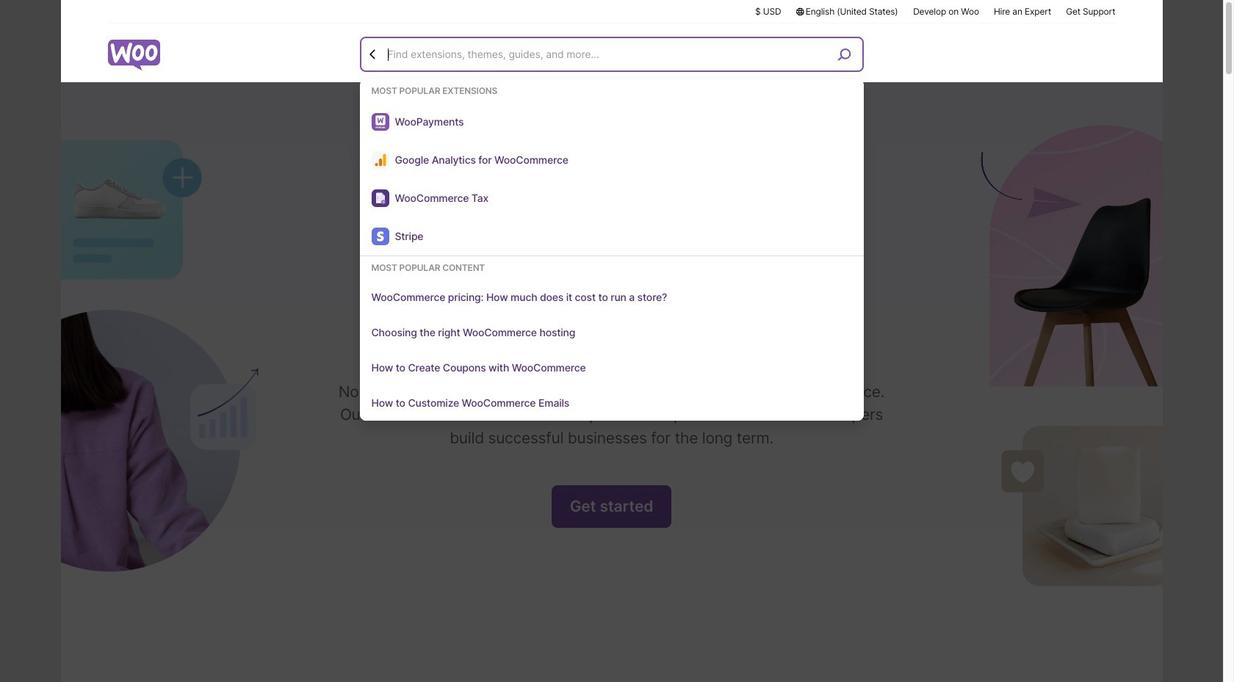 Task type: locate. For each thing, give the bounding box(es) containing it.
0 vertical spatial group
[[360, 85, 864, 256]]

1 group from the top
[[360, 85, 864, 256]]

1 vertical spatial group
[[360, 262, 864, 421]]

group
[[360, 85, 864, 256], [360, 262, 864, 421]]

list box
[[360, 85, 864, 421]]

close search image
[[366, 47, 380, 61]]

None search field
[[360, 37, 864, 421]]

2 group from the top
[[360, 262, 864, 421]]

Find extensions, themes, guides, and more… search field
[[384, 39, 832, 70]]



Task type: vqa. For each thing, say whether or not it's contained in the screenshot.
Find Extensions, Themes, Guides, And More… Search Box
yes



